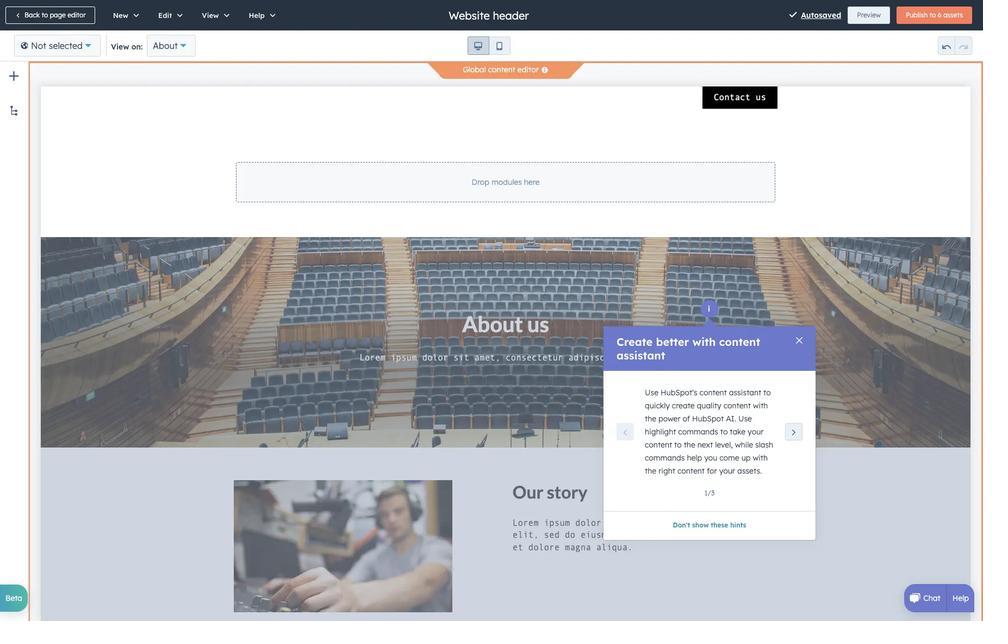 Task type: vqa. For each thing, say whether or not it's contained in the screenshot.
the right Press to sort. icon
no



Task type: locate. For each thing, give the bounding box(es) containing it.
2 to from the left
[[930, 11, 936, 19]]

0 horizontal spatial help
[[249, 11, 265, 20]]

0 vertical spatial editor
[[68, 11, 86, 19]]

preview button
[[848, 7, 891, 24]]

1 horizontal spatial to
[[930, 11, 936, 19]]

global content editor
[[463, 65, 539, 75]]

to right back at the left of page
[[42, 11, 48, 19]]

help button
[[237, 0, 283, 30]]

new
[[113, 11, 128, 20]]

0 horizontal spatial editor
[[68, 11, 86, 19]]

editor right page
[[68, 11, 86, 19]]

editor inside button
[[68, 11, 86, 19]]

not selected button
[[14, 35, 101, 57]]

about button
[[147, 35, 196, 57]]

to inside button
[[42, 11, 48, 19]]

1 vertical spatial help
[[953, 594, 969, 603]]

group
[[897, 7, 973, 24], [468, 36, 511, 55], [938, 36, 973, 55]]

1 vertical spatial view
[[111, 42, 129, 52]]

global
[[463, 65, 486, 75]]

edit button
[[147, 0, 191, 30]]

selected
[[49, 40, 83, 51]]

to left 6
[[930, 11, 936, 19]]

2 autosaved button from the left
[[802, 9, 842, 22]]

to for publish
[[930, 11, 936, 19]]

view
[[202, 11, 219, 20], [111, 42, 129, 52]]

0 horizontal spatial to
[[42, 11, 48, 19]]

view inside view button
[[202, 11, 219, 20]]

1 horizontal spatial help
[[953, 594, 969, 603]]

editor right content
[[518, 65, 539, 75]]

help
[[249, 11, 265, 20], [953, 594, 969, 603]]

help inside "button"
[[249, 11, 265, 20]]

view button
[[191, 0, 237, 30]]

view right edit button
[[202, 11, 219, 20]]

autosaved button
[[790, 9, 842, 22], [802, 9, 842, 22]]

1 horizontal spatial view
[[202, 11, 219, 20]]

to
[[42, 11, 48, 19], [930, 11, 936, 19]]

1 to from the left
[[42, 11, 48, 19]]

1 horizontal spatial editor
[[518, 65, 539, 75]]

back to page editor button
[[5, 7, 95, 24]]

1 vertical spatial editor
[[518, 65, 539, 75]]

6
[[938, 11, 942, 19]]

1 autosaved button from the left
[[790, 9, 842, 22]]

help right chat
[[953, 594, 969, 603]]

view for view
[[202, 11, 219, 20]]

0 vertical spatial view
[[202, 11, 219, 20]]

0 horizontal spatial view
[[111, 42, 129, 52]]

0 vertical spatial help
[[249, 11, 265, 20]]

publish
[[906, 11, 928, 19]]

help right view button
[[249, 11, 265, 20]]

view left on:
[[111, 42, 129, 52]]

editor
[[68, 11, 86, 19], [518, 65, 539, 75]]



Task type: describe. For each thing, give the bounding box(es) containing it.
about
[[153, 40, 178, 51]]

not
[[31, 40, 46, 51]]

beta
[[5, 594, 22, 603]]

header
[[493, 8, 529, 22]]

chat
[[924, 594, 941, 603]]

new button
[[102, 0, 147, 30]]

group containing publish to
[[897, 7, 973, 24]]

publish to 6 assets
[[906, 11, 964, 19]]

website header
[[449, 8, 529, 22]]

website
[[449, 8, 490, 22]]

page
[[50, 11, 66, 19]]

beta button
[[0, 585, 28, 612]]

view for view on:
[[111, 42, 129, 52]]

back
[[24, 11, 40, 19]]

content
[[488, 65, 516, 75]]

autosaved
[[802, 10, 842, 20]]

edit
[[158, 11, 172, 20]]

back to page editor
[[24, 11, 86, 19]]

assets
[[944, 11, 964, 19]]

preview
[[858, 11, 881, 19]]

not selected
[[31, 40, 83, 51]]

view on:
[[111, 42, 143, 52]]

on:
[[131, 42, 143, 52]]

to for back
[[42, 11, 48, 19]]



